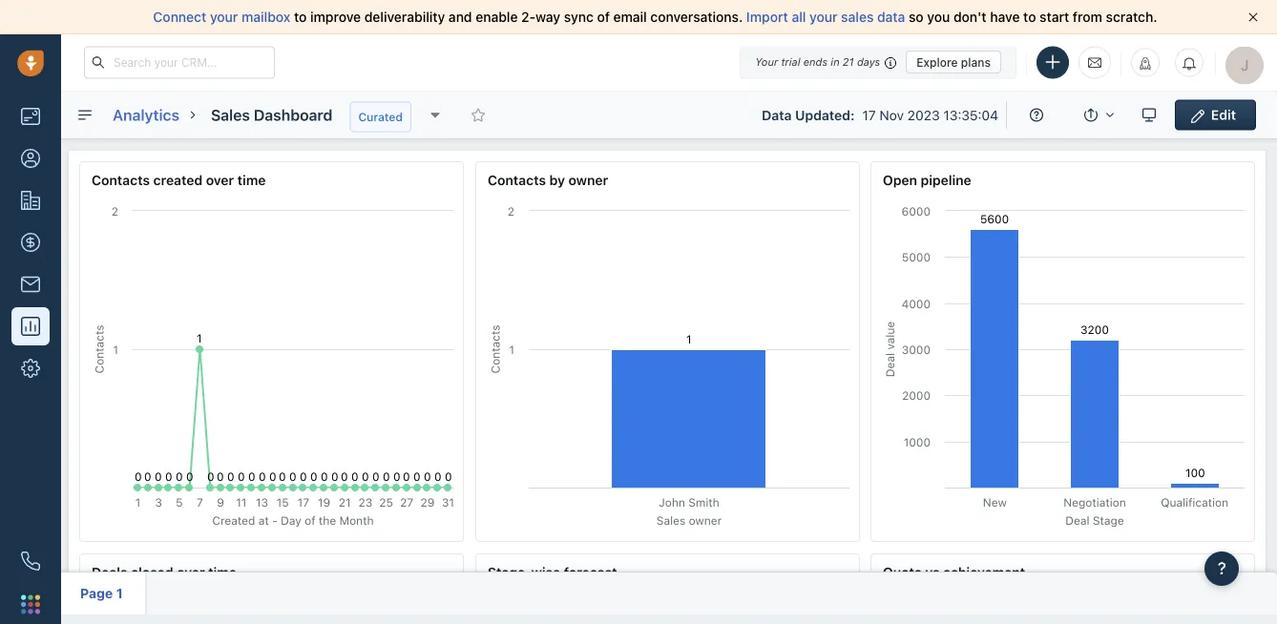 Task type: locate. For each thing, give the bounding box(es) containing it.
enable
[[476, 9, 518, 25]]

your
[[210, 9, 238, 25], [810, 9, 838, 25]]

connect your mailbox link
[[153, 9, 294, 25]]

1 horizontal spatial your
[[810, 9, 838, 25]]

to
[[294, 9, 307, 25], [1024, 9, 1037, 25]]

and
[[449, 9, 472, 25]]

to right mailbox
[[294, 9, 307, 25]]

from
[[1073, 9, 1103, 25]]

trial
[[782, 56, 801, 68]]

0 horizontal spatial to
[[294, 9, 307, 25]]

ends
[[804, 56, 828, 68]]

phone element
[[11, 543, 50, 581]]

connect your mailbox to improve deliverability and enable 2-way sync of email conversations. import all your sales data so you don't have to start from scratch.
[[153, 9, 1158, 25]]

plans
[[962, 55, 991, 69]]

your right all
[[810, 9, 838, 25]]

0 horizontal spatial your
[[210, 9, 238, 25]]

connect
[[153, 9, 207, 25]]

1 horizontal spatial to
[[1024, 9, 1037, 25]]

to left start
[[1024, 9, 1037, 25]]

so
[[909, 9, 924, 25]]

you
[[928, 9, 951, 25]]

email
[[614, 9, 647, 25]]

explore plans link
[[907, 51, 1002, 74]]

explore plans
[[917, 55, 991, 69]]

of
[[597, 9, 610, 25]]

start
[[1040, 9, 1070, 25]]

your left mailbox
[[210, 9, 238, 25]]

way
[[536, 9, 561, 25]]

sales
[[842, 9, 874, 25]]

improve
[[310, 9, 361, 25]]

import
[[747, 9, 789, 25]]

explore
[[917, 55, 959, 69]]

have
[[991, 9, 1021, 25]]

data
[[878, 9, 906, 25]]



Task type: describe. For each thing, give the bounding box(es) containing it.
scratch.
[[1107, 9, 1158, 25]]

close image
[[1249, 12, 1259, 22]]

your trial ends in 21 days
[[756, 56, 881, 68]]

mailbox
[[242, 9, 291, 25]]

deliverability
[[365, 9, 445, 25]]

import all your sales data link
[[747, 9, 909, 25]]

sync
[[564, 9, 594, 25]]

2-
[[522, 9, 536, 25]]

phone image
[[21, 552, 40, 571]]

Search your CRM... text field
[[84, 46, 275, 79]]

2 your from the left
[[810, 9, 838, 25]]

1 to from the left
[[294, 9, 307, 25]]

1 your from the left
[[210, 9, 238, 25]]

all
[[792, 9, 807, 25]]

days
[[858, 56, 881, 68]]

conversations.
[[651, 9, 743, 25]]

21
[[843, 56, 855, 68]]

freshworks switcher image
[[21, 595, 40, 614]]

don't
[[954, 9, 987, 25]]

email image
[[1089, 55, 1102, 70]]

in
[[831, 56, 840, 68]]

2 to from the left
[[1024, 9, 1037, 25]]

your
[[756, 56, 779, 68]]



Task type: vqa. For each thing, say whether or not it's contained in the screenshot.
'scratch.'
yes



